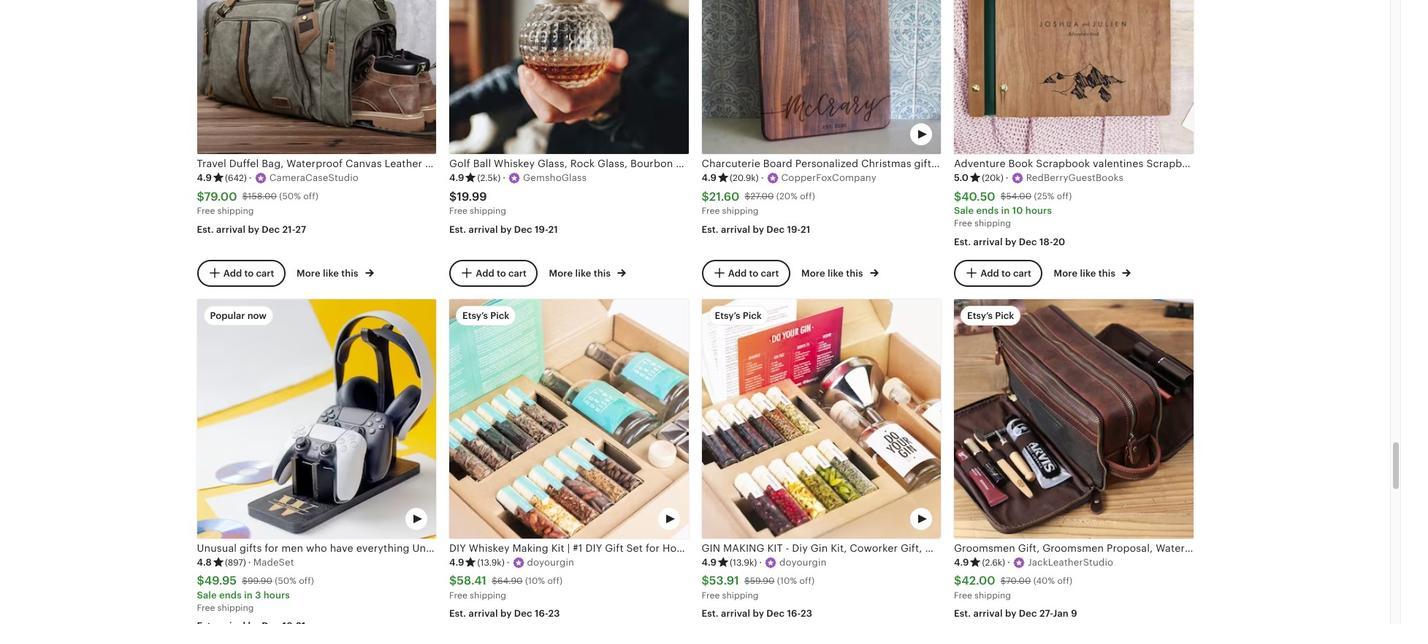 Task type: vqa. For each thing, say whether or not it's contained in the screenshot.
CUSTOMIZING THE LOOK OF YOUR SHOP HOME image at left bottom
no



Task type: describe. For each thing, give the bounding box(es) containing it.
$ 40.50 $ 54.00 (25% off) sale ends in 10 hours free shipping
[[954, 190, 1072, 229]]

· for 40.50
[[1006, 173, 1009, 184]]

$ 19.99 free shipping
[[449, 190, 506, 216]]

4.9 for 58.41
[[449, 558, 464, 569]]

product video element for 21.60
[[702, 0, 941, 154]]

sale for 49.95
[[197, 591, 217, 602]]

shipping inside $ 19.99 free shipping
[[470, 206, 506, 216]]

add to cart button for 79.00
[[197, 260, 285, 287]]

add for 40.50
[[981, 268, 1000, 279]]

more like this link for 21.60
[[802, 265, 879, 281]]

21 for 21.60
[[801, 224, 811, 235]]

add to cart for 79.00
[[223, 268, 274, 279]]

est. arrival by dec 16-23 for 58.41
[[449, 609, 560, 620]]

more for 21.60
[[802, 268, 826, 279]]

arrival for 40.50
[[974, 236, 1003, 247]]

etsy's pick for 53.91
[[715, 311, 762, 322]]

10
[[1013, 205, 1024, 216]]

(2.5k)
[[478, 173, 501, 184]]

$ 53.91 $ 59.90 (10% off) free shipping
[[702, 575, 815, 602]]

4.8
[[197, 558, 212, 569]]

dec for 58.41
[[514, 609, 533, 620]]

like for 40.50
[[1081, 268, 1097, 279]]

more like this for 21.60
[[802, 268, 866, 279]]

golf ball whiskey glass, rock glass, bourbon glass, groomsmen gift or golf gift | whiskey glasses | golf gifts for men image
[[449, 0, 689, 154]]

more like this for 19.99
[[549, 268, 613, 279]]

$ 79.00 $ 158.00 (50% off) free shipping
[[197, 190, 319, 216]]

hours for 40.50
[[1026, 205, 1052, 216]]

popular now
[[210, 311, 267, 322]]

dec for 53.91
[[767, 609, 785, 620]]

product video element for 49.95
[[197, 300, 436, 539]]

(50% for 49.95
[[275, 577, 297, 587]]

to for 19.99
[[497, 268, 506, 279]]

(10% for 58.41
[[525, 577, 545, 587]]

sale for 40.50
[[954, 205, 974, 216]]

free inside $ 53.91 $ 59.90 (10% off) free shipping
[[702, 591, 720, 602]]

27
[[295, 224, 306, 235]]

arrival for 79.00
[[216, 224, 246, 235]]

this for 21.60
[[846, 268, 864, 279]]

40.50
[[962, 190, 996, 204]]

in for 40.50
[[1002, 205, 1010, 216]]

(50% for 79.00
[[279, 192, 301, 202]]

cart for 19.99
[[509, 268, 527, 279]]

more for 79.00
[[297, 268, 321, 279]]

off) for 49.95
[[299, 577, 314, 587]]

· for 19.99
[[503, 173, 506, 184]]

pick for 53.91
[[743, 311, 762, 322]]

· for 53.91
[[759, 558, 762, 569]]

off) for 42.00
[[1058, 577, 1073, 587]]

shipping inside $ 21.60 $ 27.00 (20% off) free shipping
[[722, 206, 759, 216]]

off) for 79.00
[[303, 192, 319, 202]]

20
[[1053, 236, 1066, 247]]

dec for 21.60
[[767, 224, 785, 235]]

est. arrival by dec 19-21 for 21.60
[[702, 224, 811, 235]]

product video element for 53.91
[[702, 300, 941, 539]]

arrival for 21.60
[[721, 224, 751, 235]]

3 etsy's from the left
[[968, 311, 993, 322]]

(10% for 53.91
[[777, 577, 797, 587]]

shipping inside $ 79.00 $ 158.00 (50% off) free shipping
[[217, 206, 254, 216]]

23 for 53.91
[[801, 609, 813, 620]]

2 like from the left
[[576, 268, 592, 279]]

dec for 40.50
[[1019, 236, 1037, 247]]

arrival for 58.41
[[469, 609, 498, 620]]

by for 42.00
[[1006, 609, 1017, 620]]

dec for 19.99
[[514, 224, 533, 235]]

27-
[[1040, 609, 1053, 620]]

9
[[1071, 609, 1078, 620]]

this for 79.00
[[341, 268, 359, 279]]

travel duffel bag, waterproof canvas leather weekend bag, carry on weekender overnight bag with shoes compartment for men women personalized image
[[197, 0, 436, 154]]

(20k)
[[982, 173, 1004, 184]]

est. for 19.99
[[449, 224, 466, 235]]

by for 40.50
[[1006, 236, 1017, 247]]

groomsmen gift, groomsmen proposal, waterproof leather toiletry bag, leather dopp kit, men's shaving kit, groomsman gift, bridesmaid gift image
[[954, 300, 1194, 539]]

16- for 53.91
[[787, 609, 801, 620]]

shipping inside $ 49.95 $ 99.90 (50% off) sale ends in 3 hours free shipping
[[217, 604, 254, 614]]

like for 21.60
[[828, 268, 844, 279]]

$ 58.41 $ 64.90 (10% off) free shipping
[[449, 575, 563, 602]]

to for 40.50
[[1002, 268, 1011, 279]]

gin making kit - diy gin kit, coworker gift, christmas set, gifts for men & women, cocktail kit, gift for him, her, partner, teacher image
[[702, 300, 941, 539]]

to for 79.00
[[244, 268, 254, 279]]

by for 58.41
[[501, 609, 512, 620]]

53.91
[[709, 575, 740, 589]]

49.95
[[204, 575, 237, 589]]

54.00
[[1007, 192, 1032, 202]]

2 more like this link from the left
[[549, 265, 627, 281]]

est. for 40.50
[[954, 236, 971, 247]]

(642)
[[225, 173, 247, 184]]

est. for 79.00
[[197, 224, 214, 235]]

adventure book scrapbook valentines scrapbook gift for him and her adventure album valentines gift image
[[954, 0, 1194, 154]]

charcuterie board personalized christmas gift for couple with handle monogrammed cheese board engagement gift bridal shower gift - 001 image
[[702, 0, 941, 154]]

99.90
[[248, 577, 273, 587]]

4.9 for 42.00
[[954, 558, 969, 569]]

by for 19.99
[[501, 224, 512, 235]]

64.90
[[498, 577, 523, 587]]

· for 42.00
[[1008, 558, 1011, 569]]

3 pick from the left
[[996, 311, 1015, 322]]

by for 79.00
[[248, 224, 259, 235]]

est. arrival by dec 19-21 for 19.99
[[449, 224, 558, 235]]

more like this for 79.00
[[297, 268, 361, 279]]

add to cart for 40.50
[[981, 268, 1032, 279]]

more like this link for 40.50
[[1054, 265, 1132, 281]]

free inside $ 42.00 $ 70.00 (40% off) free shipping
[[954, 591, 973, 602]]

off) for 58.41
[[548, 577, 563, 587]]

now
[[247, 311, 267, 322]]

off) for 53.91
[[800, 577, 815, 587]]

5.0
[[954, 173, 969, 184]]

jan
[[1053, 609, 1069, 620]]

more for 19.99
[[549, 268, 573, 279]]



Task type: locate. For each thing, give the bounding box(es) containing it.
· right (2.5k) at the top left
[[503, 173, 506, 184]]

2 horizontal spatial etsy's pick
[[968, 311, 1015, 322]]

in
[[1002, 205, 1010, 216], [244, 591, 253, 602]]

0 horizontal spatial ends
[[219, 591, 242, 602]]

1 more like this link from the left
[[297, 265, 374, 281]]

more like this for 40.50
[[1054, 268, 1118, 279]]

(10% inside $ 53.91 $ 59.90 (10% off) free shipping
[[777, 577, 797, 587]]

1 horizontal spatial est. arrival by dec 19-21
[[702, 224, 811, 235]]

free down 19.99
[[449, 206, 468, 216]]

(50% right '99.90'
[[275, 577, 297, 587]]

19- for 21.60
[[787, 224, 801, 235]]

2 est. arrival by dec 16-23 from the left
[[702, 609, 813, 620]]

$
[[197, 190, 204, 204], [449, 190, 457, 204], [702, 190, 709, 204], [954, 190, 962, 204], [242, 192, 248, 202], [745, 192, 751, 202], [1001, 192, 1007, 202], [197, 575, 204, 589], [449, 575, 457, 589], [702, 575, 709, 589], [954, 575, 962, 589], [242, 577, 248, 587], [492, 577, 498, 587], [745, 577, 750, 587], [1001, 577, 1006, 587]]

in inside $ 49.95 $ 99.90 (50% off) sale ends in 3 hours free shipping
[[244, 591, 253, 602]]

2 add from the left
[[476, 268, 495, 279]]

sale
[[954, 205, 974, 216], [197, 591, 217, 602]]

(13.9k) for 58.41
[[478, 558, 505, 569]]

to
[[244, 268, 254, 279], [497, 268, 506, 279], [749, 268, 759, 279], [1002, 268, 1011, 279]]

(50%
[[279, 192, 301, 202], [275, 577, 297, 587]]

off) right '99.90'
[[299, 577, 314, 587]]

1 more from the left
[[297, 268, 321, 279]]

by down $ 79.00 $ 158.00 (50% off) free shipping
[[248, 224, 259, 235]]

2 this from the left
[[594, 268, 611, 279]]

4.9 for 21.60
[[702, 173, 717, 184]]

off) inside $ 79.00 $ 158.00 (50% off) free shipping
[[303, 192, 319, 202]]

2 horizontal spatial pick
[[996, 311, 1015, 322]]

1 horizontal spatial sale
[[954, 205, 974, 216]]

3
[[255, 591, 261, 602]]

0 horizontal spatial 19-
[[535, 224, 549, 235]]

est. for 42.00
[[954, 609, 971, 620]]

(50% inside $ 79.00 $ 158.00 (50% off) free shipping
[[279, 192, 301, 202]]

est. arrival by dec 16-23 for 53.91
[[702, 609, 813, 620]]

shipping down 21.60
[[722, 206, 759, 216]]

off) inside $ 40.50 $ 54.00 (25% off) sale ends in 10 hours free shipping
[[1057, 192, 1072, 202]]

free down 49.95
[[197, 604, 215, 614]]

(50% inside $ 49.95 $ 99.90 (50% off) sale ends in 3 hours free shipping
[[275, 577, 297, 587]]

shipping inside $ 53.91 $ 59.90 (10% off) free shipping
[[722, 591, 759, 602]]

free
[[197, 206, 215, 216], [449, 206, 468, 216], [702, 206, 720, 216], [954, 219, 973, 229], [449, 591, 468, 602], [702, 591, 720, 602], [954, 591, 973, 602], [197, 604, 215, 614]]

off) for 40.50
[[1057, 192, 1072, 202]]

off) inside $ 49.95 $ 99.90 (50% off) sale ends in 3 hours free shipping
[[299, 577, 314, 587]]

est. arrival by dec 21-27
[[197, 224, 306, 235]]

4 this from the left
[[1099, 268, 1116, 279]]

sale down '40.50'
[[954, 205, 974, 216]]

1 etsy's from the left
[[463, 311, 488, 322]]

4 more like this from the left
[[1054, 268, 1118, 279]]

hours
[[1026, 205, 1052, 216], [264, 591, 290, 602]]

ends down 49.95
[[219, 591, 242, 602]]

free down 42.00
[[954, 591, 973, 602]]

add to cart button for 19.99
[[449, 260, 538, 287]]

add to cart button down est. arrival by dec 18-20
[[954, 260, 1043, 287]]

21
[[549, 224, 558, 235], [801, 224, 811, 235]]

1 23 from the left
[[549, 609, 560, 620]]

etsy's
[[463, 311, 488, 322], [715, 311, 741, 322], [968, 311, 993, 322]]

add to cart
[[223, 268, 274, 279], [476, 268, 527, 279], [728, 268, 779, 279], [981, 268, 1032, 279]]

product video element
[[702, 0, 941, 154], [197, 300, 436, 539], [449, 300, 689, 539], [702, 300, 941, 539]]

1 horizontal spatial etsy's
[[715, 311, 741, 322]]

4 like from the left
[[1081, 268, 1097, 279]]

21 for 19.99
[[549, 224, 558, 235]]

1 horizontal spatial 16-
[[787, 609, 801, 620]]

42.00
[[962, 575, 996, 589]]

cart for 40.50
[[1014, 268, 1032, 279]]

4.9
[[197, 173, 212, 184], [449, 173, 464, 184], [702, 173, 717, 184], [449, 558, 464, 569], [702, 558, 717, 569], [954, 558, 969, 569]]

1 (10% from the left
[[525, 577, 545, 587]]

1 horizontal spatial hours
[[1026, 205, 1052, 216]]

est. arrival by dec 16-23 down $ 58.41 $ 64.90 (10% off) free shipping
[[449, 609, 560, 620]]

(10% inside $ 58.41 $ 64.90 (10% off) free shipping
[[525, 577, 545, 587]]

by for 21.60
[[753, 224, 764, 235]]

1 horizontal spatial 19-
[[787, 224, 801, 235]]

sale inside $ 49.95 $ 99.90 (50% off) sale ends in 3 hours free shipping
[[197, 591, 217, 602]]

4 more like this link from the left
[[1054, 265, 1132, 281]]

(40%
[[1034, 577, 1055, 587]]

2 more from the left
[[549, 268, 573, 279]]

by
[[248, 224, 259, 235], [501, 224, 512, 235], [753, 224, 764, 235], [1006, 236, 1017, 247], [501, 609, 512, 620], [753, 609, 764, 620], [1006, 609, 1017, 620]]

(20%
[[777, 192, 798, 202]]

59.90
[[750, 577, 775, 587]]

1 this from the left
[[341, 268, 359, 279]]

1 horizontal spatial pick
[[743, 311, 762, 322]]

2 more like this from the left
[[549, 268, 613, 279]]

(897)
[[225, 558, 246, 569]]

23 down $ 58.41 $ 64.90 (10% off) free shipping
[[549, 609, 560, 620]]

$ 42.00 $ 70.00 (40% off) free shipping
[[954, 575, 1073, 602]]

like for 79.00
[[323, 268, 339, 279]]

more
[[297, 268, 321, 279], [549, 268, 573, 279], [802, 268, 826, 279], [1054, 268, 1078, 279]]

0 horizontal spatial etsy's pick
[[463, 311, 510, 322]]

arrival for 42.00
[[974, 609, 1003, 620]]

3 add to cart button from the left
[[702, 260, 790, 287]]

dec
[[262, 224, 280, 235], [514, 224, 533, 235], [767, 224, 785, 235], [1019, 236, 1037, 247], [514, 609, 533, 620], [767, 609, 785, 620], [1019, 609, 1037, 620]]

23 for 58.41
[[549, 609, 560, 620]]

arrival down 21.60
[[721, 224, 751, 235]]

3 to from the left
[[749, 268, 759, 279]]

in inside $ 40.50 $ 54.00 (25% off) sale ends in 10 hours free shipping
[[1002, 205, 1010, 216]]

1 vertical spatial (50%
[[275, 577, 297, 587]]

1 vertical spatial ends
[[219, 591, 242, 602]]

add to cart button down $ 21.60 $ 27.00 (20% off) free shipping
[[702, 260, 790, 287]]

16-
[[535, 609, 549, 620], [787, 609, 801, 620]]

· for 79.00
[[249, 173, 252, 184]]

shipping up est. arrival by dec 18-20
[[975, 219, 1011, 229]]

by down $ 42.00 $ 70.00 (40% off) free shipping
[[1006, 609, 1017, 620]]

16- down $ 53.91 $ 59.90 (10% off) free shipping
[[787, 609, 801, 620]]

1 like from the left
[[323, 268, 339, 279]]

in left 3
[[244, 591, 253, 602]]

add for 79.00
[[223, 268, 242, 279]]

shipping inside $ 58.41 $ 64.90 (10% off) free shipping
[[470, 591, 506, 602]]

pick
[[491, 311, 510, 322], [743, 311, 762, 322], [996, 311, 1015, 322]]

4.9 for 19.99
[[449, 173, 464, 184]]

free inside $ 21.60 $ 27.00 (20% off) free shipping
[[702, 206, 720, 216]]

3 etsy's pick from the left
[[968, 311, 1015, 322]]

4 add to cart button from the left
[[954, 260, 1043, 287]]

hours for 49.95
[[264, 591, 290, 602]]

shipping down 58.41
[[470, 591, 506, 602]]

(50% right '158.00'
[[279, 192, 301, 202]]

2 16- from the left
[[787, 609, 801, 620]]

est. down 21.60
[[702, 224, 719, 235]]

16- down $ 58.41 $ 64.90 (10% off) free shipping
[[535, 609, 549, 620]]

hours inside $ 49.95 $ 99.90 (50% off) sale ends in 3 hours free shipping
[[264, 591, 290, 602]]

etsy's pick
[[463, 311, 510, 322], [715, 311, 762, 322], [968, 311, 1015, 322]]

3 add to cart from the left
[[728, 268, 779, 279]]

in left 10
[[1002, 205, 1010, 216]]

free inside $ 40.50 $ 54.00 (25% off) sale ends in 10 hours free shipping
[[954, 219, 973, 229]]

arrival for 19.99
[[469, 224, 498, 235]]

1 est. arrival by dec 19-21 from the left
[[449, 224, 558, 235]]

off) inside $ 58.41 $ 64.90 (10% off) free shipping
[[548, 577, 563, 587]]

dec for 79.00
[[262, 224, 280, 235]]

· for 21.60
[[761, 173, 764, 184]]

· up 59.90
[[759, 558, 762, 569]]

1 19- from the left
[[535, 224, 549, 235]]

4 more from the left
[[1054, 268, 1078, 279]]

(13.9k) up 53.91
[[730, 558, 757, 569]]

ends for 49.95
[[219, 591, 242, 602]]

1 est. arrival by dec 16-23 from the left
[[449, 609, 560, 620]]

free down 53.91
[[702, 591, 720, 602]]

1 16- from the left
[[535, 609, 549, 620]]

more like this
[[297, 268, 361, 279], [549, 268, 613, 279], [802, 268, 866, 279], [1054, 268, 1118, 279]]

4.9 up 21.60
[[702, 173, 717, 184]]

off)
[[303, 192, 319, 202], [800, 192, 816, 202], [1057, 192, 1072, 202], [299, 577, 314, 587], [548, 577, 563, 587], [800, 577, 815, 587], [1058, 577, 1073, 587]]

3 more like this link from the left
[[802, 265, 879, 281]]

79.00
[[204, 190, 237, 204]]

est. for 21.60
[[702, 224, 719, 235]]

shipping down 19.99
[[470, 206, 506, 216]]

dec for 42.00
[[1019, 609, 1037, 620]]

(10%
[[525, 577, 545, 587], [777, 577, 797, 587]]

· right the (2.6k)
[[1008, 558, 1011, 569]]

ends for 40.50
[[977, 205, 999, 216]]

(13.9k) up 58.41
[[478, 558, 505, 569]]

by down $ 53.91 $ 59.90 (10% off) free shipping
[[753, 609, 764, 620]]

(2.6k)
[[983, 558, 1006, 569]]

by down $ 58.41 $ 64.90 (10% off) free shipping
[[501, 609, 512, 620]]

4.9 up 42.00
[[954, 558, 969, 569]]

2 (13.9k) from the left
[[730, 558, 757, 569]]

add to cart button
[[197, 260, 285, 287], [449, 260, 538, 287], [702, 260, 790, 287], [954, 260, 1043, 287]]

0 horizontal spatial est. arrival by dec 16-23
[[449, 609, 560, 620]]

free inside $ 19.99 free shipping
[[449, 206, 468, 216]]

shipping down 53.91
[[722, 591, 759, 602]]

free inside $ 58.41 $ 64.90 (10% off) free shipping
[[449, 591, 468, 602]]

0 vertical spatial (50%
[[279, 192, 301, 202]]

off) right (40%
[[1058, 577, 1073, 587]]

1 21 from the left
[[549, 224, 558, 235]]

arrival down $ 19.99 free shipping
[[469, 224, 498, 235]]

2 add to cart from the left
[[476, 268, 527, 279]]

1 horizontal spatial (13.9k)
[[730, 558, 757, 569]]

3 cart from the left
[[761, 268, 779, 279]]

2 19- from the left
[[787, 224, 801, 235]]

est. arrival by dec 19-21 down $ 21.60 $ 27.00 (20% off) free shipping
[[702, 224, 811, 235]]

off) right (20%
[[800, 192, 816, 202]]

19- for 19.99
[[535, 224, 549, 235]]

0 horizontal spatial hours
[[264, 591, 290, 602]]

hours right 3
[[264, 591, 290, 602]]

cart for 21.60
[[761, 268, 779, 279]]

2 est. arrival by dec 19-21 from the left
[[702, 224, 811, 235]]

0 horizontal spatial est. arrival by dec 19-21
[[449, 224, 558, 235]]

add to cart for 21.60
[[728, 268, 779, 279]]

1 horizontal spatial 21
[[801, 224, 811, 235]]

arrival down 42.00
[[974, 609, 1003, 620]]

free inside $ 49.95 $ 99.90 (50% off) sale ends in 3 hours free shipping
[[197, 604, 215, 614]]

4.9 up 58.41
[[449, 558, 464, 569]]

1 add to cart from the left
[[223, 268, 274, 279]]

arrival down $ 53.91 $ 59.90 (10% off) free shipping
[[721, 609, 751, 620]]

· up 64.90 on the left of the page
[[507, 558, 510, 569]]

by down 10
[[1006, 236, 1017, 247]]

ends inside $ 49.95 $ 99.90 (50% off) sale ends in 3 hours free shipping
[[219, 591, 242, 602]]

· right (897) at the bottom left of page
[[248, 558, 251, 569]]

hours down the (25%
[[1026, 205, 1052, 216]]

add to cart button for 21.60
[[702, 260, 790, 287]]

cart for 79.00
[[256, 268, 274, 279]]

0 horizontal spatial 23
[[549, 609, 560, 620]]

21.60
[[709, 190, 740, 204]]

est. arrival by dec 19-21 down $ 19.99 free shipping
[[449, 224, 558, 235]]

add to cart button up popular now
[[197, 260, 285, 287]]

1 horizontal spatial est. arrival by dec 16-23
[[702, 609, 813, 620]]

to for 21.60
[[749, 268, 759, 279]]

4.9 for 79.00
[[197, 173, 212, 184]]

0 horizontal spatial (10%
[[525, 577, 545, 587]]

arrival down $ 40.50 $ 54.00 (25% off) sale ends in 10 hours free shipping
[[974, 236, 1003, 247]]

1 (13.9k) from the left
[[478, 558, 505, 569]]

free inside $ 79.00 $ 158.00 (50% off) free shipping
[[197, 206, 215, 216]]

(13.9k) for 53.91
[[730, 558, 757, 569]]

2 23 from the left
[[801, 609, 813, 620]]

off) right 64.90 on the left of the page
[[548, 577, 563, 587]]

ends
[[977, 205, 999, 216], [219, 591, 242, 602]]

arrival down 79.00
[[216, 224, 246, 235]]

est. down 79.00
[[197, 224, 214, 235]]

0 horizontal spatial sale
[[197, 591, 217, 602]]

·
[[249, 173, 252, 184], [503, 173, 506, 184], [761, 173, 764, 184], [1006, 173, 1009, 184], [248, 558, 251, 569], [507, 558, 510, 569], [759, 558, 762, 569], [1008, 558, 1011, 569]]

23
[[549, 609, 560, 620], [801, 609, 813, 620]]

shipping down 79.00
[[217, 206, 254, 216]]

est. arrival by dec 16-23 down $ 53.91 $ 59.90 (10% off) free shipping
[[702, 609, 813, 620]]

arrival
[[216, 224, 246, 235], [469, 224, 498, 235], [721, 224, 751, 235], [974, 236, 1003, 247], [469, 609, 498, 620], [721, 609, 751, 620], [974, 609, 1003, 620]]

4 add from the left
[[981, 268, 1000, 279]]

1 etsy's pick from the left
[[463, 311, 510, 322]]

sale inside $ 40.50 $ 54.00 (25% off) sale ends in 10 hours free shipping
[[954, 205, 974, 216]]

off) for 21.60
[[800, 192, 816, 202]]

free down 79.00
[[197, 206, 215, 216]]

free down 58.41
[[449, 591, 468, 602]]

19-
[[535, 224, 549, 235], [787, 224, 801, 235]]

est. arrival by dec 27-jan 9
[[954, 609, 1078, 620]]

2 cart from the left
[[509, 268, 527, 279]]

like
[[323, 268, 339, 279], [576, 268, 592, 279], [828, 268, 844, 279], [1081, 268, 1097, 279]]

4 cart from the left
[[1014, 268, 1032, 279]]

off) right 59.90
[[800, 577, 815, 587]]

3 more from the left
[[802, 268, 826, 279]]

add
[[223, 268, 242, 279], [476, 268, 495, 279], [728, 268, 747, 279], [981, 268, 1000, 279]]

shipping inside $ 40.50 $ 54.00 (25% off) sale ends in 10 hours free shipping
[[975, 219, 1011, 229]]

pick for 58.41
[[491, 311, 510, 322]]

hours inside $ 40.50 $ 54.00 (25% off) sale ends in 10 hours free shipping
[[1026, 205, 1052, 216]]

3 more like this from the left
[[802, 268, 866, 279]]

etsy's for 58.41
[[463, 311, 488, 322]]

1 add to cart button from the left
[[197, 260, 285, 287]]

0 vertical spatial hours
[[1026, 205, 1052, 216]]

4.9 for 53.91
[[702, 558, 717, 569]]

1 more like this from the left
[[297, 268, 361, 279]]

158.00
[[248, 192, 277, 202]]

add to cart for 19.99
[[476, 268, 527, 279]]

1 horizontal spatial 23
[[801, 609, 813, 620]]

off) up 27
[[303, 192, 319, 202]]

0 horizontal spatial in
[[244, 591, 253, 602]]

2 pick from the left
[[743, 311, 762, 322]]

0 horizontal spatial 16-
[[535, 609, 549, 620]]

70.00
[[1006, 577, 1031, 587]]

product video element for 58.41
[[449, 300, 689, 539]]

ends inside $ 40.50 $ 54.00 (25% off) sale ends in 10 hours free shipping
[[977, 205, 999, 216]]

· right (642) at the left of the page
[[249, 173, 252, 184]]

more like this link
[[297, 265, 374, 281], [549, 265, 627, 281], [802, 265, 879, 281], [1054, 265, 1132, 281]]

add to cart button down $ 19.99 free shipping
[[449, 260, 538, 287]]

off) inside $ 53.91 $ 59.90 (10% off) free shipping
[[800, 577, 815, 587]]

1 horizontal spatial etsy's pick
[[715, 311, 762, 322]]

58.41
[[457, 575, 487, 589]]

4 to from the left
[[1002, 268, 1011, 279]]

0 vertical spatial ends
[[977, 205, 999, 216]]

4.9 up 79.00
[[197, 173, 212, 184]]

$ 49.95 $ 99.90 (50% off) sale ends in 3 hours free shipping
[[197, 575, 314, 614]]

est. down 42.00
[[954, 609, 971, 620]]

1 cart from the left
[[256, 268, 274, 279]]

shipping
[[217, 206, 254, 216], [470, 206, 506, 216], [722, 206, 759, 216], [975, 219, 1011, 229], [470, 591, 506, 602], [722, 591, 759, 602], [975, 591, 1011, 602], [217, 604, 254, 614]]

1 horizontal spatial (10%
[[777, 577, 797, 587]]

add for 19.99
[[476, 268, 495, 279]]

est.
[[197, 224, 214, 235], [449, 224, 466, 235], [702, 224, 719, 235], [954, 236, 971, 247], [449, 609, 466, 620], [702, 609, 719, 620], [954, 609, 971, 620]]

4.9 up 19.99
[[449, 173, 464, 184]]

cart
[[256, 268, 274, 279], [509, 268, 527, 279], [761, 268, 779, 279], [1014, 268, 1032, 279]]

etsy's for 53.91
[[715, 311, 741, 322]]

in for 49.95
[[244, 591, 253, 602]]

27.00
[[751, 192, 774, 202]]

0 vertical spatial in
[[1002, 205, 1010, 216]]

3 add from the left
[[728, 268, 747, 279]]

(10% right 64.90 on the left of the page
[[525, 577, 545, 587]]

est. for 53.91
[[702, 609, 719, 620]]

2 etsy's pick from the left
[[715, 311, 762, 322]]

add to cart button for 40.50
[[954, 260, 1043, 287]]

popular
[[210, 311, 245, 322]]

off) right the (25%
[[1057, 192, 1072, 202]]

· right (20.9k)
[[761, 173, 764, 184]]

2 21 from the left
[[801, 224, 811, 235]]

est. arrival by dec 16-23
[[449, 609, 560, 620], [702, 609, 813, 620]]

(13.9k)
[[478, 558, 505, 569], [730, 558, 757, 569]]

by down $ 21.60 $ 27.00 (20% off) free shipping
[[753, 224, 764, 235]]

0 horizontal spatial 21
[[549, 224, 558, 235]]

more like this link for 79.00
[[297, 265, 374, 281]]

est. arrival by dec 18-20
[[954, 236, 1066, 247]]

1 vertical spatial in
[[244, 591, 253, 602]]

shipping inside $ 42.00 $ 70.00 (40% off) free shipping
[[975, 591, 1011, 602]]

by for 53.91
[[753, 609, 764, 620]]

est. arrival by dec 19-21
[[449, 224, 558, 235], [702, 224, 811, 235]]

off) inside $ 21.60 $ 27.00 (20% off) free shipping
[[800, 192, 816, 202]]

est. down '40.50'
[[954, 236, 971, 247]]

0 horizontal spatial pick
[[491, 311, 510, 322]]

off) inside $ 42.00 $ 70.00 (40% off) free shipping
[[1058, 577, 1073, 587]]

add for 21.60
[[728, 268, 747, 279]]

· for 58.41
[[507, 558, 510, 569]]

1 add from the left
[[223, 268, 242, 279]]

(10% right 59.90
[[777, 577, 797, 587]]

unusual gifts for men who have everything unusual birthday gifts for men birthday present for boyfriend birthday present ideas for boyfriend image
[[197, 300, 436, 539]]

1 horizontal spatial ends
[[977, 205, 999, 216]]

$ 21.60 $ 27.00 (20% off) free shipping
[[702, 190, 816, 216]]

shipping down 49.95
[[217, 604, 254, 614]]

19.99
[[457, 190, 487, 204]]

free down '40.50'
[[954, 219, 973, 229]]

arrival for 53.91
[[721, 609, 751, 620]]

23 down $ 53.91 $ 59.90 (10% off) free shipping
[[801, 609, 813, 620]]

free down 21.60
[[702, 206, 720, 216]]

est. down $ 19.99 free shipping
[[449, 224, 466, 235]]

est. down 53.91
[[702, 609, 719, 620]]

2 add to cart button from the left
[[449, 260, 538, 287]]

by down $ 19.99 free shipping
[[501, 224, 512, 235]]

sale down 49.95
[[197, 591, 217, 602]]

est. down 58.41
[[449, 609, 466, 620]]

21-
[[282, 224, 295, 235]]

shipping down 42.00
[[975, 591, 1011, 602]]

18-
[[1040, 236, 1053, 247]]

this
[[341, 268, 359, 279], [594, 268, 611, 279], [846, 268, 864, 279], [1099, 268, 1116, 279]]

0 vertical spatial sale
[[954, 205, 974, 216]]

this for 40.50
[[1099, 268, 1116, 279]]

more for 40.50
[[1054, 268, 1078, 279]]

0 horizontal spatial (13.9k)
[[478, 558, 505, 569]]

2 (10% from the left
[[777, 577, 797, 587]]

(20.9k)
[[730, 173, 759, 184]]

1 vertical spatial sale
[[197, 591, 217, 602]]

4 add to cart from the left
[[981, 268, 1032, 279]]

16- for 58.41
[[535, 609, 549, 620]]

1 pick from the left
[[491, 311, 510, 322]]

diy whiskey making kit | #1 diy gift set for homemade whiskey | gift for him & her | whiskey cocktail kit  | man cave gifts | coworker gift image
[[449, 300, 689, 539]]

0 horizontal spatial etsy's
[[463, 311, 488, 322]]

ends down '40.50'
[[977, 205, 999, 216]]

3 this from the left
[[846, 268, 864, 279]]

$ inside $ 19.99 free shipping
[[449, 190, 457, 204]]

2 etsy's from the left
[[715, 311, 741, 322]]

1 vertical spatial hours
[[264, 591, 290, 602]]

3 like from the left
[[828, 268, 844, 279]]

· for 49.95
[[248, 558, 251, 569]]

1 to from the left
[[244, 268, 254, 279]]

2 horizontal spatial etsy's
[[968, 311, 993, 322]]

2 to from the left
[[497, 268, 506, 279]]

arrival down $ 58.41 $ 64.90 (10% off) free shipping
[[469, 609, 498, 620]]

(25%
[[1034, 192, 1055, 202]]

· right (20k)
[[1006, 173, 1009, 184]]

4.9 up 53.91
[[702, 558, 717, 569]]

1 horizontal spatial in
[[1002, 205, 1010, 216]]



